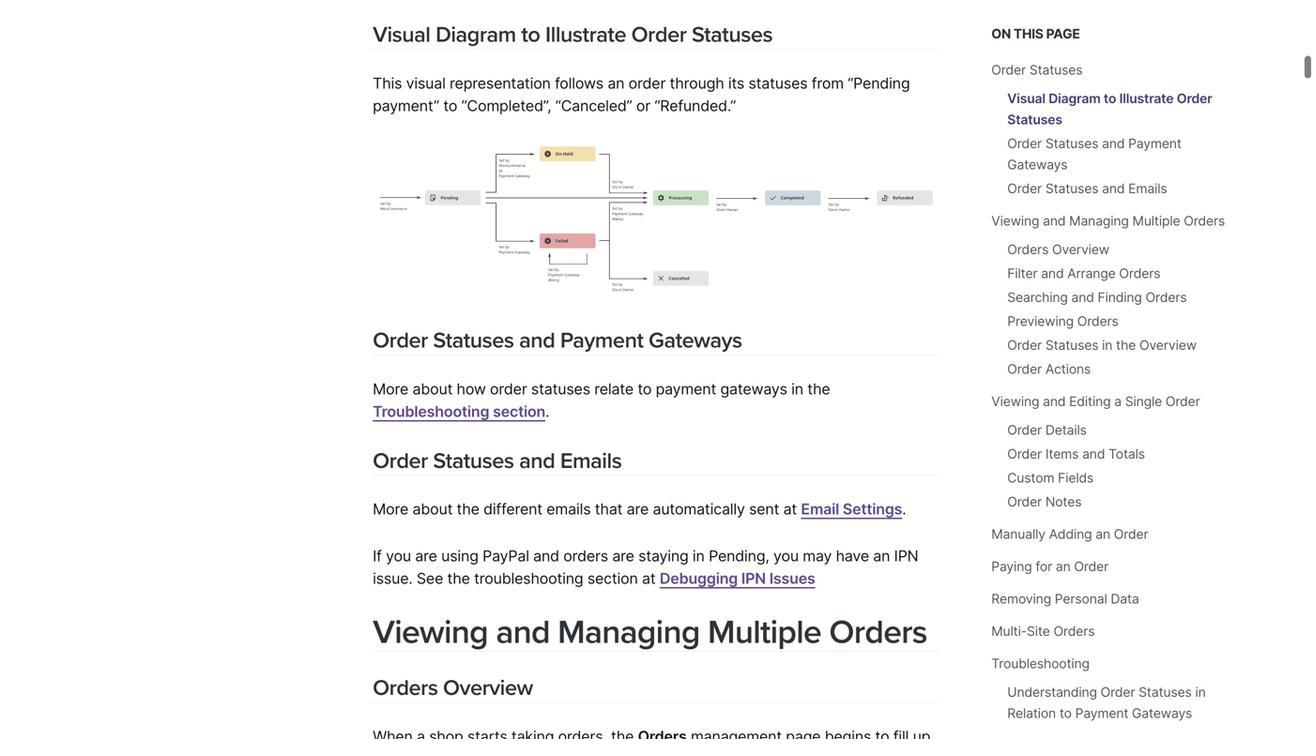 Task type: describe. For each thing, give the bounding box(es) containing it.
order statuses link
[[992, 62, 1083, 78]]

items
[[1046, 446, 1079, 462]]

this
[[1014, 26, 1044, 42]]

that
[[595, 501, 623, 519]]

may have
[[803, 547, 869, 566]]

0 horizontal spatial orders overview link
[[373, 675, 533, 702]]

payment"
[[373, 97, 439, 115]]

removing
[[992, 592, 1052, 607]]

orders overview filter and arrange orders searching and finding orders previewing orders order statuses in the overview order actions
[[1008, 242, 1197, 377]]

manually
[[992, 527, 1046, 543]]

understanding
[[1008, 685, 1097, 701]]

fields
[[1058, 470, 1094, 486]]

statuses inside more about how order statuses relate to payment gateways in the troubleshooting section .
[[531, 380, 590, 398]]

1 vertical spatial emails
[[560, 448, 622, 474]]

1 horizontal spatial orders overview link
[[1008, 242, 1110, 258]]

filter
[[1008, 266, 1038, 282]]

to inside more about how order statuses relate to payment gateways in the troubleshooting section .
[[638, 380, 652, 398]]

debugging ipn issues
[[660, 570, 816, 588]]

emails
[[547, 501, 591, 519]]

and inside if you are using paypal and orders are staying in pending, you may have an ipn issue. see the troubleshooting section at
[[533, 547, 560, 566]]

in inside understanding order statuses in relation to payment gateways
[[1196, 685, 1206, 701]]

. inside more about how order statuses relate to payment gateways in the troubleshooting section .
[[546, 403, 550, 421]]

more about how order statuses relate to payment gateways in the troubleshooting section .
[[373, 380, 831, 421]]

this visual representation follows an order through its statuses from "pending payment" to "completed", "canceled" or "refunded."
[[373, 74, 910, 115]]

more for more about the different emails that are automatically sent at
[[373, 501, 409, 519]]

how
[[457, 380, 486, 398]]

0 horizontal spatial visual diagram to illustrate order statuses link
[[373, 22, 773, 48]]

1 horizontal spatial order statuses and emails link
[[1008, 181, 1168, 197]]

its
[[728, 74, 745, 93]]

order inside understanding order statuses in relation to payment gateways
[[1101, 685, 1136, 701]]

section inside if you are using paypal and orders are staying in pending, you may have an ipn issue. see the troubleshooting section at
[[588, 570, 638, 588]]

to inside visual diagram to illustrate order statuses order statuses and payment gateways order statuses and emails
[[1104, 91, 1117, 107]]

diagram for visual diagram to illustrate order statuses order statuses and payment gateways order statuses and emails
[[1049, 91, 1101, 107]]

follows
[[555, 74, 604, 93]]

debugging ipn issues link
[[660, 570, 816, 588]]

understanding order statuses in relation to payment gateways link
[[1008, 685, 1206, 722]]

more about the different emails that are automatically sent at email settings .
[[373, 501, 907, 519]]

custom fields link
[[1008, 470, 1094, 486]]

understanding order statuses in relation to payment gateways
[[1008, 685, 1206, 722]]

removing personal data
[[992, 592, 1139, 607]]

editing
[[1070, 394, 1111, 410]]

illustrate for visual diagram to illustrate order statuses order statuses and payment gateways order statuses and emails
[[1120, 91, 1174, 107]]

1 horizontal spatial troubleshooting
[[992, 656, 1090, 672]]

order notes link
[[1008, 494, 1082, 510]]

a
[[1115, 394, 1122, 410]]

1 horizontal spatial at
[[784, 501, 797, 519]]

1 you from the left
[[386, 547, 411, 566]]

manually adding an order link
[[992, 527, 1149, 543]]

"pending
[[848, 74, 910, 93]]

0 horizontal spatial order statuses and payment gateways link
[[373, 328, 742, 354]]

paying for an order
[[992, 559, 1109, 575]]

0 vertical spatial multiple
[[1133, 213, 1181, 229]]

1 vertical spatial managing
[[558, 613, 700, 653]]

viewing and editing a single order link
[[992, 394, 1201, 410]]

"completed",
[[462, 97, 552, 115]]

single
[[1126, 394, 1163, 410]]

on this page
[[992, 26, 1080, 42]]

viewing for order details
[[992, 394, 1040, 410]]

if you are using paypal and orders are staying in pending, you may have an ipn issue. see the troubleshooting section at
[[373, 547, 919, 588]]

in inside if you are using paypal and orders are staying in pending, you may have an ipn issue. see the troubleshooting section at
[[693, 547, 705, 566]]

overview for orders overview filter and arrange orders searching and finding orders previewing orders order statuses in the overview order actions
[[1053, 242, 1110, 258]]

or
[[636, 97, 651, 115]]

this
[[373, 74, 402, 93]]

are up see
[[415, 547, 437, 566]]

automatically
[[653, 501, 745, 519]]

1 vertical spatial order statuses and emails link
[[373, 448, 622, 474]]

adding
[[1049, 527, 1092, 543]]

arrange
[[1068, 266, 1116, 282]]

illustrate for visual diagram to illustrate order statuses
[[546, 22, 626, 48]]

and inside order details order items and totals custom fields order notes
[[1083, 446, 1105, 462]]

sent
[[749, 501, 780, 519]]

from
[[812, 74, 844, 93]]

diagram for visual diagram to illustrate order statuses
[[436, 22, 516, 48]]

relate
[[595, 380, 634, 398]]

0 vertical spatial viewing and managing multiple orders
[[992, 213, 1225, 229]]

gateways inside visual diagram to illustrate order statuses order statuses and payment gateways order statuses and emails
[[1008, 157, 1068, 173]]

see
[[417, 570, 443, 588]]

relation
[[1008, 706, 1056, 722]]

settings
[[843, 501, 903, 519]]

through
[[670, 74, 724, 93]]

payment
[[656, 380, 717, 398]]

details
[[1046, 423, 1087, 438]]

order details link
[[1008, 423, 1087, 438]]

order statuses and payment gateways
[[373, 328, 742, 354]]

on
[[992, 26, 1011, 42]]

the inside orders overview filter and arrange orders searching and finding orders previewing orders order statuses in the overview order actions
[[1116, 338, 1136, 354]]

different
[[484, 501, 543, 519]]

using
[[441, 547, 479, 566]]

debugging
[[660, 570, 738, 588]]

multi-site orders link
[[992, 624, 1095, 640]]

1 vertical spatial gateways
[[649, 328, 742, 354]]

issue.
[[373, 570, 413, 588]]

searching
[[1008, 290, 1068, 306]]

site
[[1027, 624, 1050, 640]]

an right adding
[[1096, 527, 1111, 543]]

paypal
[[483, 547, 529, 566]]

orders overview
[[373, 675, 533, 702]]

troubleshooting section link
[[373, 403, 546, 421]]

1 vertical spatial payment
[[560, 328, 644, 354]]

gateways inside understanding order statuses in relation to payment gateways
[[1132, 706, 1193, 722]]



Task type: locate. For each thing, give the bounding box(es) containing it.
1 horizontal spatial statuses
[[749, 74, 808, 93]]

.
[[546, 403, 550, 421], [903, 501, 907, 519]]

you right if
[[386, 547, 411, 566]]

diagram up representation
[[436, 22, 516, 48]]

1 horizontal spatial viewing and managing multiple orders link
[[992, 213, 1225, 229]]

visual for visual diagram to illustrate order statuses
[[373, 22, 431, 48]]

troubleshooting
[[373, 403, 490, 421], [992, 656, 1090, 672]]

diagram inside visual diagram to illustrate order statuses order statuses and payment gateways order statuses and emails
[[1049, 91, 1101, 107]]

1 vertical spatial order statuses and payment gateways link
[[373, 328, 742, 354]]

order inside this visual representation follows an order through its statuses from "pending payment" to "completed", "canceled" or "refunded."
[[629, 74, 666, 93]]

0 horizontal spatial order
[[490, 380, 527, 398]]

representation
[[450, 74, 551, 93]]

are right that
[[627, 501, 649, 519]]

0 horizontal spatial section
[[493, 403, 546, 421]]

statuses right its
[[749, 74, 808, 93]]

personal
[[1055, 592, 1108, 607]]

troubleshooting inside more about how order statuses relate to payment gateways in the troubleshooting section .
[[373, 403, 490, 421]]

are right the orders
[[612, 547, 635, 566]]

to inside this visual representation follows an order through its statuses from "pending payment" to "completed", "canceled" or "refunded."
[[443, 97, 457, 115]]

0 vertical spatial visual
[[373, 22, 431, 48]]

order statuses and emails link
[[1008, 181, 1168, 197], [373, 448, 622, 474]]

order statuses and emails
[[373, 448, 622, 474]]

illustrate inside visual diagram to illustrate order statuses order statuses and payment gateways order statuses and emails
[[1120, 91, 1174, 107]]

0 horizontal spatial emails
[[560, 448, 622, 474]]

section up order statuses and emails
[[493, 403, 546, 421]]

0 horizontal spatial overview
[[443, 675, 533, 702]]

an inside this visual representation follows an order through its statuses from "pending payment" to "completed", "canceled" or "refunded."
[[608, 74, 625, 93]]

viewing
[[992, 213, 1040, 229], [992, 394, 1040, 410], [373, 613, 488, 653]]

visual diagram to illustrate order statuses link down the order statuses link
[[1008, 91, 1213, 128]]

0 vertical spatial managing
[[1070, 213, 1129, 229]]

multi-site orders
[[992, 624, 1095, 640]]

0 horizontal spatial statuses
[[531, 380, 590, 398]]

viewing and managing multiple orders
[[992, 213, 1225, 229], [373, 613, 927, 653]]

order statuses and payment gateways link
[[1008, 136, 1182, 173], [373, 328, 742, 354]]

2 vertical spatial gateways
[[1132, 706, 1193, 722]]

0 horizontal spatial multiple
[[708, 613, 822, 653]]

for
[[1036, 559, 1053, 575]]

0 horizontal spatial visual
[[373, 22, 431, 48]]

1 vertical spatial .
[[903, 501, 907, 519]]

gateways
[[721, 380, 788, 398]]

1 vertical spatial visual
[[1008, 91, 1046, 107]]

0 vertical spatial overview
[[1053, 242, 1110, 258]]

0 vertical spatial gateways
[[1008, 157, 1068, 173]]

1 horizontal spatial visual diagram to illustrate order statuses link
[[1008, 91, 1213, 128]]

order
[[629, 74, 666, 93], [490, 380, 527, 398]]

about up using on the left bottom of the page
[[413, 501, 453, 519]]

1 more from the top
[[373, 380, 409, 398]]

pending,
[[709, 547, 770, 566]]

order actions link
[[1008, 361, 1091, 377]]

an right for
[[1056, 559, 1071, 575]]

the right gateways
[[808, 380, 831, 398]]

section
[[493, 403, 546, 421], [588, 570, 638, 588]]

0 vertical spatial emails
[[1129, 181, 1168, 197]]

and
[[1102, 136, 1125, 152], [1102, 181, 1125, 197], [1043, 213, 1066, 229], [1041, 266, 1064, 282], [1072, 290, 1095, 306], [519, 328, 555, 354], [1043, 394, 1066, 410], [1083, 446, 1105, 462], [519, 448, 555, 474], [533, 547, 560, 566], [496, 613, 550, 653]]

email
[[801, 501, 840, 519]]

payment inside understanding order statuses in relation to payment gateways
[[1076, 706, 1129, 722]]

0 vertical spatial ipn
[[894, 547, 919, 566]]

visual
[[373, 22, 431, 48], [1008, 91, 1046, 107]]

diagram down the order statuses link
[[1049, 91, 1101, 107]]

issues
[[770, 570, 816, 588]]

0 vertical spatial orders overview link
[[1008, 242, 1110, 258]]

illustrate
[[546, 22, 626, 48], [1120, 91, 1174, 107]]

0 horizontal spatial illustrate
[[546, 22, 626, 48]]

0 vertical spatial illustrate
[[546, 22, 626, 48]]

the down finding
[[1116, 338, 1136, 354]]

0 horizontal spatial troubleshooting
[[373, 403, 490, 421]]

1 vertical spatial viewing and managing multiple orders
[[373, 613, 927, 653]]

0 vertical spatial at
[[784, 501, 797, 519]]

if
[[373, 547, 382, 566]]

0 horizontal spatial managing
[[558, 613, 700, 653]]

at down staying
[[642, 570, 656, 588]]

viewing and managing multiple orders link up arrange
[[992, 213, 1225, 229]]

order up or
[[629, 74, 666, 93]]

troubleshooting
[[474, 570, 584, 588]]

viewing and editing a single order
[[992, 394, 1201, 410]]

0 vertical spatial troubleshooting
[[373, 403, 490, 421]]

1 vertical spatial overview
[[1140, 338, 1197, 354]]

statuses down the order statuses and payment gateways
[[531, 380, 590, 398]]

in
[[1102, 338, 1113, 354], [792, 380, 804, 398], [693, 547, 705, 566], [1196, 685, 1206, 701]]

more up the troubleshooting section link
[[373, 380, 409, 398]]

0 horizontal spatial gateways
[[649, 328, 742, 354]]

the inside more about how order statuses relate to payment gateways in the troubleshooting section .
[[808, 380, 831, 398]]

searching and finding orders link
[[1008, 290, 1187, 306]]

to
[[521, 22, 540, 48], [1104, 91, 1117, 107], [443, 97, 457, 115], [638, 380, 652, 398], [1060, 706, 1072, 722]]

overview for orders overview
[[443, 675, 533, 702]]

1 horizontal spatial visual
[[1008, 91, 1046, 107]]

1 vertical spatial more
[[373, 501, 409, 519]]

viewing and managing multiple orders down if you are using paypal and orders are staying in pending, you may have an ipn issue. see the troubleshooting section at
[[373, 613, 927, 653]]

managing
[[1070, 213, 1129, 229], [558, 613, 700, 653]]

0 vertical spatial order
[[629, 74, 666, 93]]

multiple up finding
[[1133, 213, 1181, 229]]

multiple down debugging ipn issues link
[[708, 613, 822, 653]]

1 horizontal spatial emails
[[1129, 181, 1168, 197]]

2 more from the top
[[373, 501, 409, 519]]

viewing down see
[[373, 613, 488, 653]]

0 horizontal spatial you
[[386, 547, 411, 566]]

troubleshooting link
[[992, 656, 1090, 672]]

visual diagram to illustrate order statuses
[[373, 22, 773, 48]]

order statuses and emails link up filter and arrange orders link
[[1008, 181, 1168, 197]]

about for the
[[413, 501, 453, 519]]

. right the "email"
[[903, 501, 907, 519]]

visual up this
[[373, 22, 431, 48]]

viewing and managing multiple orders link
[[992, 213, 1225, 229], [373, 613, 927, 653]]

order statuses
[[992, 62, 1083, 78]]

manually adding an order
[[992, 527, 1149, 543]]

at inside if you are using paypal and orders are staying in pending, you may have an ipn issue. see the troubleshooting section at
[[642, 570, 656, 588]]

managing down if you are using paypal and orders are staying in pending, you may have an ipn issue. see the troubleshooting section at
[[558, 613, 700, 653]]

order right how
[[490, 380, 527, 398]]

1 vertical spatial at
[[642, 570, 656, 588]]

actions
[[1046, 361, 1091, 377]]

2 you from the left
[[774, 547, 799, 566]]

section inside more about how order statuses relate to payment gateways in the troubleshooting section .
[[493, 403, 546, 421]]

2 vertical spatial overview
[[443, 675, 533, 702]]

ipn down settings
[[894, 547, 919, 566]]

. up order statuses and emails
[[546, 403, 550, 421]]

1 horizontal spatial diagram
[[1049, 91, 1101, 107]]

1 vertical spatial visual diagram to illustrate order statuses link
[[1008, 91, 1213, 128]]

1 vertical spatial ipn
[[742, 570, 766, 588]]

statuses inside this visual representation follows an order through its statuses from "pending payment" to "completed", "canceled" or "refunded."
[[749, 74, 808, 93]]

filter and arrange orders link
[[1008, 266, 1161, 282]]

ipn inside if you are using paypal and orders are staying in pending, you may have an ipn issue. see the troubleshooting section at
[[894, 547, 919, 566]]

1 horizontal spatial managing
[[1070, 213, 1129, 229]]

visual for visual diagram to illustrate order statuses order statuses and payment gateways order statuses and emails
[[1008, 91, 1046, 107]]

you up issues
[[774, 547, 799, 566]]

order statuses and emails link up different
[[373, 448, 622, 474]]

more up if
[[373, 501, 409, 519]]

ipn down pending,
[[742, 570, 766, 588]]

viewing for orders overview
[[992, 213, 1040, 229]]

paying for an order link
[[992, 559, 1109, 575]]

0 vertical spatial visual diagram to illustrate order statuses link
[[373, 22, 773, 48]]

visual inside visual diagram to illustrate order statuses order statuses and payment gateways order statuses and emails
[[1008, 91, 1046, 107]]

more for more about how order statuses relate to payment gateways in the
[[373, 380, 409, 398]]

statuses
[[692, 22, 773, 48], [1030, 62, 1083, 78], [1008, 112, 1063, 128], [1046, 136, 1099, 152], [1046, 181, 1099, 197], [433, 328, 514, 354], [1046, 338, 1099, 354], [433, 448, 514, 474], [1139, 685, 1192, 701]]

1 vertical spatial about
[[413, 501, 453, 519]]

2 horizontal spatial overview
[[1140, 338, 1197, 354]]

0 horizontal spatial .
[[546, 403, 550, 421]]

1 vertical spatial order
[[490, 380, 527, 398]]

totals
[[1109, 446, 1145, 462]]

diagram
[[436, 22, 516, 48], [1049, 91, 1101, 107]]

order
[[632, 22, 687, 48], [992, 62, 1026, 78], [1177, 91, 1213, 107], [1008, 136, 1042, 152], [1008, 181, 1042, 197], [373, 328, 428, 354], [1008, 338, 1042, 354], [1008, 361, 1042, 377], [1166, 394, 1201, 410], [1008, 423, 1042, 438], [1008, 446, 1042, 462], [373, 448, 428, 474], [1008, 494, 1042, 510], [1114, 527, 1149, 543], [1074, 559, 1109, 575], [1101, 685, 1136, 701]]

1 horizontal spatial viewing and managing multiple orders
[[992, 213, 1225, 229]]

order inside more about how order statuses relate to payment gateways in the troubleshooting section .
[[490, 380, 527, 398]]

visual
[[406, 74, 446, 93]]

0 vertical spatial viewing and managing multiple orders link
[[992, 213, 1225, 229]]

order items and totals link
[[1008, 446, 1145, 462]]

at right sent
[[784, 501, 797, 519]]

the
[[1116, 338, 1136, 354], [808, 380, 831, 398], [457, 501, 480, 519], [447, 570, 470, 588]]

emails inside visual diagram to illustrate order statuses order statuses and payment gateways order statuses and emails
[[1129, 181, 1168, 197]]

about inside more about how order statuses relate to payment gateways in the troubleshooting section .
[[413, 380, 453, 398]]

0 vertical spatial payment
[[1129, 136, 1182, 152]]

data
[[1111, 592, 1139, 607]]

1 about from the top
[[413, 380, 453, 398]]

1 vertical spatial statuses
[[531, 380, 590, 398]]

orders
[[564, 547, 608, 566]]

0 vertical spatial more
[[373, 380, 409, 398]]

viewing and managing multiple orders link down if you are using paypal and orders are staying in pending, you may have an ipn issue. see the troubleshooting section at
[[373, 613, 927, 653]]

1 vertical spatial orders overview link
[[373, 675, 533, 702]]

0 horizontal spatial viewing and managing multiple orders link
[[373, 613, 927, 653]]

about for how
[[413, 380, 453, 398]]

1 horizontal spatial ipn
[[894, 547, 919, 566]]

2 vertical spatial payment
[[1076, 706, 1129, 722]]

more inside more about how order statuses relate to payment gateways in the troubleshooting section .
[[373, 380, 409, 398]]

an right may have
[[873, 547, 890, 566]]

1 vertical spatial viewing
[[992, 394, 1040, 410]]

0 vertical spatial statuses
[[749, 74, 808, 93]]

1 horizontal spatial gateways
[[1008, 157, 1068, 173]]

previewing orders link
[[1008, 314, 1119, 330]]

the inside if you are using paypal and orders are staying in pending, you may have an ipn issue. see the troubleshooting section at
[[447, 570, 470, 588]]

statuses
[[749, 74, 808, 93], [531, 380, 590, 398]]

the left different
[[457, 501, 480, 519]]

0 horizontal spatial viewing and managing multiple orders
[[373, 613, 927, 653]]

are
[[627, 501, 649, 519], [415, 547, 437, 566], [612, 547, 635, 566]]

managing up arrange
[[1070, 213, 1129, 229]]

payment
[[1129, 136, 1182, 152], [560, 328, 644, 354], [1076, 706, 1129, 722]]

1 horizontal spatial section
[[588, 570, 638, 588]]

"canceled"
[[556, 97, 632, 115]]

0 horizontal spatial order statuses and emails link
[[373, 448, 622, 474]]

1 horizontal spatial order
[[629, 74, 666, 93]]

viewing and managing multiple orders up arrange
[[992, 213, 1225, 229]]

orders
[[1184, 213, 1225, 229], [1008, 242, 1049, 258], [1120, 266, 1161, 282], [1146, 290, 1187, 306], [1078, 314, 1119, 330], [829, 613, 927, 653], [1054, 624, 1095, 640], [373, 675, 438, 702]]

an inside if you are using paypal and orders are staying in pending, you may have an ipn issue. see the troubleshooting section at
[[873, 547, 890, 566]]

statuses inside orders overview filter and arrange orders searching and finding orders previewing orders order statuses in the overview order actions
[[1046, 338, 1099, 354]]

more
[[373, 380, 409, 398], [373, 501, 409, 519]]

about up the troubleshooting section link
[[413, 380, 453, 398]]

troubleshooting up "understanding"
[[992, 656, 1090, 672]]

multi-
[[992, 624, 1027, 640]]

1 horizontal spatial .
[[903, 501, 907, 519]]

an up "canceled"
[[608, 74, 625, 93]]

visual diagram to illustrate order statuses order statuses and payment gateways order statuses and emails
[[1008, 91, 1213, 197]]

gateways
[[1008, 157, 1068, 173], [649, 328, 742, 354], [1132, 706, 1193, 722]]

1 vertical spatial multiple
[[708, 613, 822, 653]]

1 horizontal spatial you
[[774, 547, 799, 566]]

visual down order statuses
[[1008, 91, 1046, 107]]

0 vertical spatial section
[[493, 403, 546, 421]]

staying
[[639, 547, 689, 566]]

0 horizontal spatial ipn
[[742, 570, 766, 588]]

1 horizontal spatial overview
[[1053, 242, 1110, 258]]

notes
[[1046, 494, 1082, 510]]

0 vertical spatial viewing
[[992, 213, 1040, 229]]

1 vertical spatial viewing and managing multiple orders link
[[373, 613, 927, 653]]

in inside more about how order statuses relate to payment gateways in the troubleshooting section .
[[792, 380, 804, 398]]

2 horizontal spatial gateways
[[1132, 706, 1193, 722]]

previewing
[[1008, 314, 1074, 330]]

custom
[[1008, 470, 1055, 486]]

paying
[[992, 559, 1032, 575]]

1 vertical spatial illustrate
[[1120, 91, 1174, 107]]

2 about from the top
[[413, 501, 453, 519]]

page
[[1047, 26, 1080, 42]]

in inside orders overview filter and arrange orders searching and finding orders previewing orders order statuses in the overview order actions
[[1102, 338, 1113, 354]]

1 vertical spatial troubleshooting
[[992, 656, 1090, 672]]

0 vertical spatial diagram
[[436, 22, 516, 48]]

1 horizontal spatial order statuses and payment gateways link
[[1008, 136, 1182, 173]]

0 vertical spatial .
[[546, 403, 550, 421]]

1 horizontal spatial multiple
[[1133, 213, 1181, 229]]

about
[[413, 380, 453, 398], [413, 501, 453, 519]]

you
[[386, 547, 411, 566], [774, 547, 799, 566]]

"refunded."
[[655, 97, 736, 115]]

1 vertical spatial diagram
[[1049, 91, 1101, 107]]

finding
[[1098, 290, 1142, 306]]

2 vertical spatial viewing
[[373, 613, 488, 653]]

0 vertical spatial order statuses and emails link
[[1008, 181, 1168, 197]]

0 vertical spatial about
[[413, 380, 453, 398]]

visual diagram to illustrate order statuses link up follows
[[373, 22, 773, 48]]

0 horizontal spatial at
[[642, 570, 656, 588]]

order statuses in the overview link
[[1008, 338, 1197, 354]]

removing personal data link
[[992, 592, 1139, 607]]

payment inside visual diagram to illustrate order statuses order statuses and payment gateways order statuses and emails
[[1129, 136, 1182, 152]]

1 vertical spatial section
[[588, 570, 638, 588]]

order details order items and totals custom fields order notes
[[1008, 423, 1145, 510]]

to inside understanding order statuses in relation to payment gateways
[[1060, 706, 1072, 722]]

0 horizontal spatial diagram
[[436, 22, 516, 48]]

viewing up filter
[[992, 213, 1040, 229]]

troubleshooting down how
[[373, 403, 490, 421]]

viewing up order details link
[[992, 394, 1040, 410]]

the down using on the left bottom of the page
[[447, 570, 470, 588]]

section down the orders
[[588, 570, 638, 588]]

0 vertical spatial order statuses and payment gateways link
[[1008, 136, 1182, 173]]

orders overview link
[[1008, 242, 1110, 258], [373, 675, 533, 702]]

statuses inside understanding order statuses in relation to payment gateways
[[1139, 685, 1192, 701]]

multiple
[[1133, 213, 1181, 229], [708, 613, 822, 653]]

1 horizontal spatial illustrate
[[1120, 91, 1174, 107]]



Task type: vqa. For each thing, say whether or not it's contained in the screenshot.
store.
no



